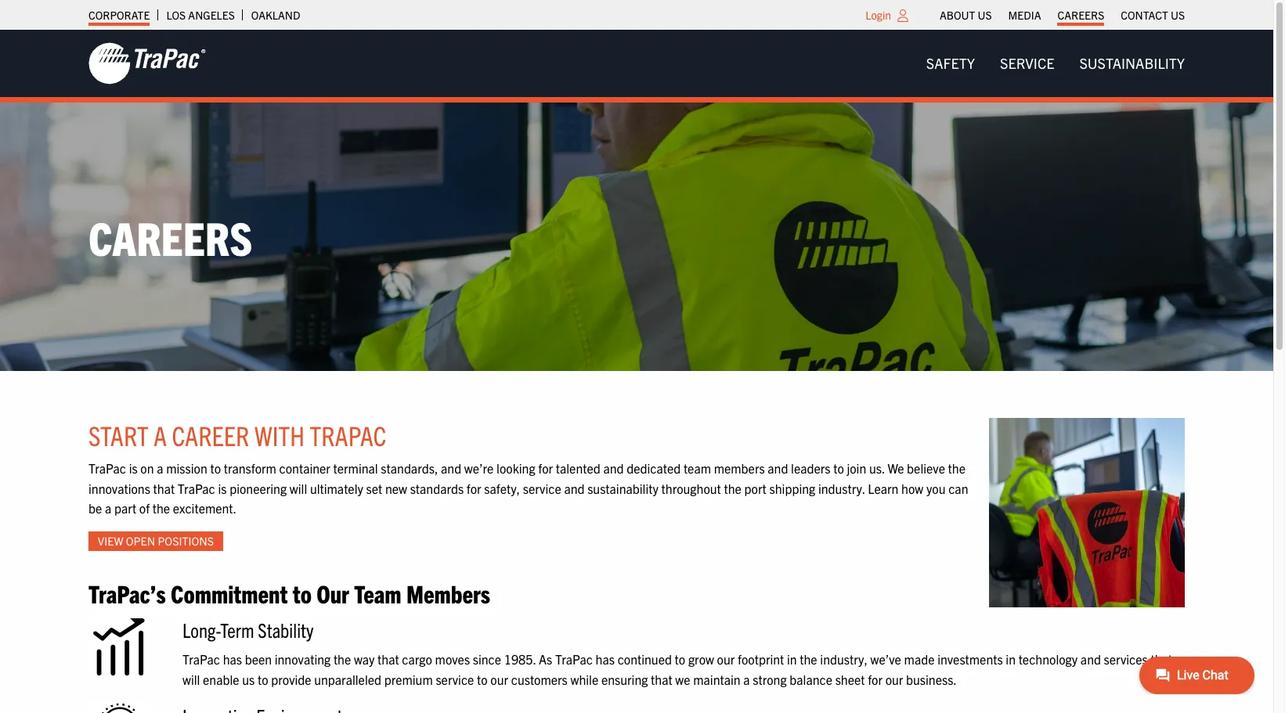 Task type: vqa. For each thing, say whether or not it's contained in the screenshot.
bottom 'that'
no



Task type: describe. For each thing, give the bounding box(es) containing it.
we
[[888, 461, 904, 476]]

us.
[[870, 461, 885, 476]]

positions
[[158, 534, 214, 549]]

1 vertical spatial careers
[[89, 208, 253, 265]]

to up the we
[[675, 652, 686, 668]]

will inside trapac has been innovating the way that cargo moves since 1985. as trapac has continued to grow our footprint in the industry, we've made investments in technology and services that will enable us to provide unparalleled premium service to our customers while ensuring that we maintain a strong balance sheet for our business.
[[183, 672, 200, 688]]

excitement.
[[173, 501, 237, 516]]

footprint
[[738, 652, 784, 668]]

and up standards
[[441, 461, 462, 476]]

sustainability
[[1080, 54, 1185, 72]]

the up balance
[[800, 652, 818, 668]]

trapac's
[[89, 578, 166, 609]]

careers inside menu bar
[[1058, 8, 1105, 22]]

1 has from the left
[[223, 652, 242, 668]]

stability
[[258, 618, 314, 643]]

port
[[745, 481, 767, 496]]

menu bar containing safety
[[914, 48, 1198, 79]]

join
[[847, 461, 867, 476]]

light image
[[898, 9, 909, 22]]

business.
[[906, 672, 957, 688]]

and up sustainability at bottom
[[604, 461, 624, 476]]

los angeles
[[166, 8, 235, 22]]

believe
[[907, 461, 946, 476]]

service inside trapac is on a mission to transform container terminal standards, and we're looking for talented and dedicated team members and leaders to join us. we believe the innovations that trapac is pioneering will ultimately set new standards for safety, service and sustainability throughout the port shipping industry. learn how you can be a part of the excitement.
[[523, 481, 562, 496]]

trapac up while
[[555, 652, 593, 668]]

while
[[571, 672, 599, 688]]

we're
[[464, 461, 494, 476]]

on
[[140, 461, 154, 476]]

industry,
[[820, 652, 868, 668]]

to right mission at the left bottom of the page
[[210, 461, 221, 476]]

oakland link
[[251, 4, 300, 26]]

the up can
[[948, 461, 966, 476]]

that right services
[[1151, 652, 1173, 668]]

made
[[905, 652, 935, 668]]

for inside trapac has been innovating the way that cargo moves since 1985. as trapac has continued to grow our footprint in the industry, we've made investments in technology and services that will enable us to provide unparalleled premium service to our customers while ensuring that we maintain a strong balance sheet for our business.
[[868, 672, 883, 688]]

team
[[354, 578, 402, 609]]

us
[[242, 672, 255, 688]]

services
[[1104, 652, 1148, 668]]

start
[[89, 418, 149, 452]]

start a career with trapac
[[89, 418, 387, 452]]

provide
[[271, 672, 311, 688]]

customers
[[511, 672, 568, 688]]

learn
[[868, 481, 899, 496]]

and up shipping
[[768, 461, 788, 476]]

investments
[[938, 652, 1003, 668]]

technology
[[1019, 652, 1078, 668]]

set
[[366, 481, 383, 496]]

start a career with trapac main content
[[73, 418, 1201, 714]]

as
[[539, 652, 553, 668]]

term
[[220, 618, 254, 643]]

sustainability
[[588, 481, 659, 496]]

service inside trapac has been innovating the way that cargo moves since 1985. as trapac has continued to grow our footprint in the industry, we've made investments in technology and services that will enable us to provide unparalleled premium service to our customers while ensuring that we maintain a strong balance sheet for our business.
[[436, 672, 474, 688]]

with
[[254, 418, 305, 452]]

service
[[1001, 54, 1055, 72]]

view
[[98, 534, 123, 549]]

innovations
[[89, 481, 150, 496]]

login
[[866, 8, 892, 22]]

sustainability link
[[1067, 48, 1198, 79]]

new
[[385, 481, 407, 496]]

1 horizontal spatial is
[[218, 481, 227, 496]]

contact us
[[1121, 8, 1185, 22]]

long-term stability
[[183, 618, 314, 643]]

grow
[[689, 652, 714, 668]]

talented
[[556, 461, 601, 476]]

0 horizontal spatial our
[[491, 672, 508, 688]]

oakland
[[251, 8, 300, 22]]

to left the our
[[293, 578, 312, 609]]

login link
[[866, 8, 892, 22]]

service link
[[988, 48, 1067, 79]]

members
[[407, 578, 490, 609]]

since
[[473, 652, 501, 668]]

trapac up enable at the left of page
[[183, 652, 220, 668]]

we
[[676, 672, 691, 688]]

our
[[317, 578, 349, 609]]

premium
[[384, 672, 433, 688]]

of
[[139, 501, 150, 516]]

innovating
[[275, 652, 331, 668]]

us for contact us
[[1171, 8, 1185, 22]]

been
[[245, 652, 272, 668]]

the right the of
[[153, 501, 170, 516]]

trapac up terminal
[[310, 418, 387, 452]]

us for about us
[[978, 8, 992, 22]]

corporate
[[89, 8, 150, 22]]

we've
[[871, 652, 902, 668]]

media link
[[1009, 4, 1042, 26]]

looking
[[497, 461, 536, 476]]

about
[[940, 8, 976, 22]]

dedicated
[[627, 461, 681, 476]]

members
[[714, 461, 765, 476]]

trapac up excitement.
[[178, 481, 215, 496]]



Task type: locate. For each thing, give the bounding box(es) containing it.
has up the ensuring
[[596, 652, 615, 668]]

our down since
[[491, 672, 508, 688]]

that right way
[[378, 652, 399, 668]]

cargo
[[402, 652, 432, 668]]

a right be
[[105, 501, 111, 516]]

that left the we
[[651, 672, 673, 688]]

2 in from the left
[[1006, 652, 1016, 668]]

1 horizontal spatial careers
[[1058, 8, 1105, 22]]

our up maintain on the right bottom of the page
[[717, 652, 735, 668]]

trapac is on a mission to transform container terminal standards, and we're looking for talented and dedicated team members and leaders to join us. we believe the innovations that trapac is pioneering will ultimately set new standards for safety, service and sustainability throughout the port shipping industry. learn how you can be a part of the excitement.
[[89, 461, 969, 516]]

1 vertical spatial menu bar
[[914, 48, 1198, 79]]

0 horizontal spatial us
[[978, 8, 992, 22]]

1 vertical spatial will
[[183, 672, 200, 688]]

us right about
[[978, 8, 992, 22]]

safety
[[927, 54, 975, 72]]

sheet
[[836, 672, 865, 688]]

has up enable at the left of page
[[223, 652, 242, 668]]

the down members
[[724, 481, 742, 496]]

1 us from the left
[[978, 8, 992, 22]]

you
[[927, 481, 946, 496]]

1 vertical spatial is
[[218, 481, 227, 496]]

standards,
[[381, 461, 438, 476]]

trapac up innovations
[[89, 461, 126, 476]]

menu bar containing about us
[[932, 4, 1194, 26]]

to down since
[[477, 672, 488, 688]]

career
[[172, 418, 249, 452]]

contact
[[1121, 8, 1169, 22]]

media
[[1009, 8, 1042, 22]]

safety link
[[914, 48, 988, 79]]

us
[[978, 8, 992, 22], [1171, 8, 1185, 22]]

service down looking
[[523, 481, 562, 496]]

us right contact
[[1171, 8, 1185, 22]]

1 horizontal spatial will
[[290, 481, 307, 496]]

and down talented
[[564, 481, 585, 496]]

team
[[684, 461, 711, 476]]

careers link
[[1058, 4, 1105, 26]]

and left services
[[1081, 652, 1101, 668]]

a up the on
[[154, 418, 167, 452]]

will inside trapac is on a mission to transform container terminal standards, and we're looking for talented and dedicated team members and leaders to join us. we believe the innovations that trapac is pioneering will ultimately set new standards for safety, service and sustainability throughout the port shipping industry. learn how you can be a part of the excitement.
[[290, 481, 307, 496]]

safety,
[[484, 481, 520, 496]]

0 horizontal spatial in
[[787, 652, 797, 668]]

industry.
[[819, 481, 865, 496]]

balance
[[790, 672, 833, 688]]

trapac has been innovating the way that cargo moves since 1985. as trapac has continued to grow our footprint in the industry, we've made investments in technology and services that will enable us to provide unparalleled premium service to our customers while ensuring that we maintain a strong balance sheet for our business.
[[183, 652, 1173, 688]]

and
[[441, 461, 462, 476], [604, 461, 624, 476], [768, 461, 788, 476], [564, 481, 585, 496], [1081, 652, 1101, 668]]

mission
[[166, 461, 207, 476]]

a right the on
[[157, 461, 163, 476]]

0 horizontal spatial is
[[129, 461, 138, 476]]

leaders
[[791, 461, 831, 476]]

moves
[[435, 652, 470, 668]]

to left 'join'
[[834, 461, 844, 476]]

throughout
[[662, 481, 721, 496]]

the
[[948, 461, 966, 476], [724, 481, 742, 496], [153, 501, 170, 516], [334, 652, 351, 668], [800, 652, 818, 668]]

in up balance
[[787, 652, 797, 668]]

a inside trapac has been innovating the way that cargo moves since 1985. as trapac has continued to grow our footprint in the industry, we've made investments in technology and services that will enable us to provide unparalleled premium service to our customers while ensuring that we maintain a strong balance sheet for our business.
[[744, 672, 750, 688]]

corporate image
[[89, 42, 206, 85]]

view open positions
[[98, 534, 214, 549]]

1 horizontal spatial has
[[596, 652, 615, 668]]

will left enable at the left of page
[[183, 672, 200, 688]]

maintain
[[694, 672, 741, 688]]

to right us
[[258, 672, 268, 688]]

2 has from the left
[[596, 652, 615, 668]]

will down container
[[290, 481, 307, 496]]

transform
[[224, 461, 276, 476]]

angeles
[[188, 8, 235, 22]]

0 horizontal spatial careers
[[89, 208, 253, 265]]

in
[[787, 652, 797, 668], [1006, 652, 1016, 668]]

that down the on
[[153, 481, 175, 496]]

menu bar up service at right
[[932, 4, 1194, 26]]

long-
[[183, 618, 220, 643]]

contact us link
[[1121, 4, 1185, 26]]

1 horizontal spatial our
[[717, 652, 735, 668]]

1 vertical spatial service
[[436, 672, 474, 688]]

and inside trapac has been innovating the way that cargo moves since 1985. as trapac has continued to grow our footprint in the industry, we've made investments in technology and services that will enable us to provide unparalleled premium service to our customers while ensuring that we maintain a strong balance sheet for our business.
[[1081, 652, 1101, 668]]

terminal
[[333, 461, 378, 476]]

strong
[[753, 672, 787, 688]]

ensuring
[[602, 672, 648, 688]]

menu bar down careers link
[[914, 48, 1198, 79]]

for right looking
[[538, 461, 553, 476]]

0 vertical spatial menu bar
[[932, 4, 1194, 26]]

be
[[89, 501, 102, 516]]

0 horizontal spatial for
[[467, 481, 482, 496]]

0 horizontal spatial will
[[183, 672, 200, 688]]

is up excitement.
[[218, 481, 227, 496]]

for down we've
[[868, 672, 883, 688]]

service down moves
[[436, 672, 474, 688]]

is left the on
[[129, 461, 138, 476]]

0 vertical spatial for
[[538, 461, 553, 476]]

how
[[902, 481, 924, 496]]

ultimately
[[310, 481, 363, 496]]

0 horizontal spatial service
[[436, 672, 474, 688]]

1985.
[[504, 652, 536, 668]]

1 in from the left
[[787, 652, 797, 668]]

continued
[[618, 652, 672, 668]]

2 us from the left
[[1171, 8, 1185, 22]]

enable
[[203, 672, 239, 688]]

los angeles link
[[166, 4, 235, 26]]

for down we're
[[467, 481, 482, 496]]

about us
[[940, 8, 992, 22]]

container
[[279, 461, 331, 476]]

our
[[717, 652, 735, 668], [491, 672, 508, 688], [886, 672, 904, 688]]

2 vertical spatial for
[[868, 672, 883, 688]]

a left strong
[[744, 672, 750, 688]]

open
[[126, 534, 155, 549]]

view open positions link
[[89, 532, 223, 551]]

1 vertical spatial for
[[467, 481, 482, 496]]

2 horizontal spatial for
[[868, 672, 883, 688]]

0 vertical spatial is
[[129, 461, 138, 476]]

can
[[949, 481, 969, 496]]

trapac
[[310, 418, 387, 452], [89, 461, 126, 476], [178, 481, 215, 496], [183, 652, 220, 668], [555, 652, 593, 668]]

has
[[223, 652, 242, 668], [596, 652, 615, 668]]

way
[[354, 652, 375, 668]]

los
[[166, 8, 186, 22]]

1 horizontal spatial us
[[1171, 8, 1185, 22]]

about us link
[[940, 4, 992, 26]]

trapac's commitment to our team members
[[89, 578, 490, 609]]

0 vertical spatial will
[[290, 481, 307, 496]]

menu bar
[[932, 4, 1194, 26], [914, 48, 1198, 79]]

that inside trapac is on a mission to transform container terminal standards, and we're looking for talented and dedicated team members and leaders to join us. we believe the innovations that trapac is pioneering will ultimately set new standards for safety, service and sustainability throughout the port shipping industry. learn how you can be a part of the excitement.
[[153, 481, 175, 496]]

commitment
[[171, 578, 288, 609]]

in left technology
[[1006, 652, 1016, 668]]

1 horizontal spatial for
[[538, 461, 553, 476]]

unparalleled
[[314, 672, 382, 688]]

0 vertical spatial service
[[523, 481, 562, 496]]

our down we've
[[886, 672, 904, 688]]

careers
[[1058, 8, 1105, 22], [89, 208, 253, 265]]

pioneering
[[230, 481, 287, 496]]

1 horizontal spatial in
[[1006, 652, 1016, 668]]

service
[[523, 481, 562, 496], [436, 672, 474, 688]]

0 vertical spatial careers
[[1058, 8, 1105, 22]]

1 horizontal spatial service
[[523, 481, 562, 496]]

standards
[[410, 481, 464, 496]]

the up unparalleled
[[334, 652, 351, 668]]

2 horizontal spatial our
[[886, 672, 904, 688]]

0 horizontal spatial has
[[223, 652, 242, 668]]



